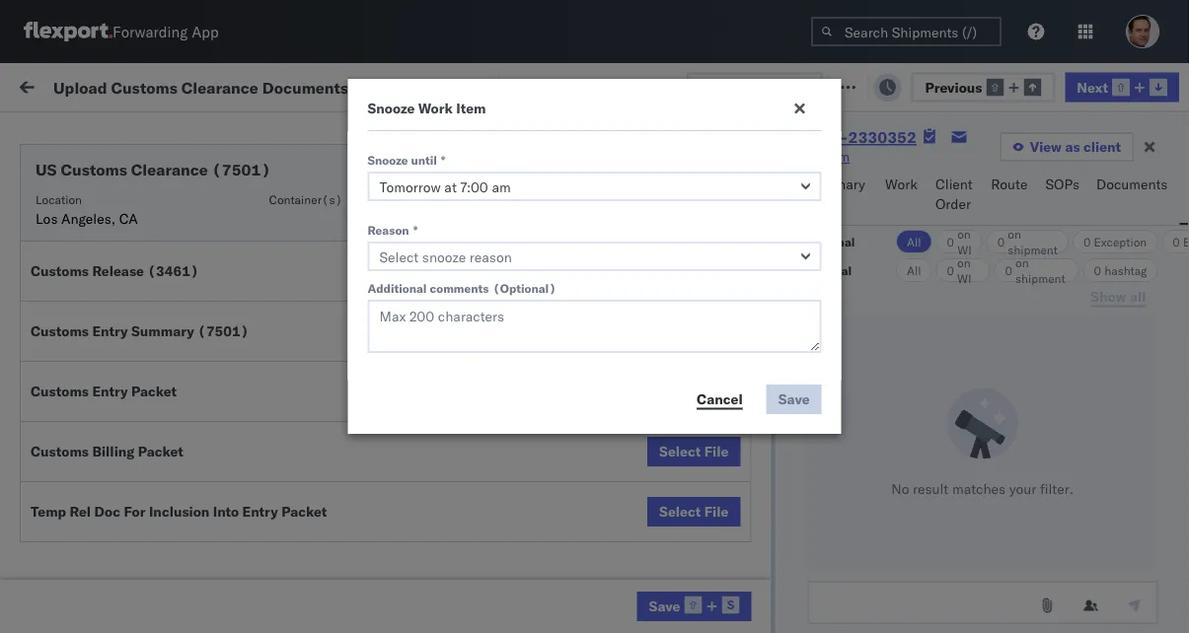 Task type: vqa. For each thing, say whether or not it's contained in the screenshot.
Freight associated with Southeastern
no



Task type: locate. For each thing, give the bounding box(es) containing it.
pickup inside button
[[107, 578, 150, 595]]

exception
[[892, 77, 956, 94], [746, 78, 810, 96]]

2 airport from the top
[[129, 598, 173, 615]]

ram down the number(s) at the top of page
[[569, 241, 597, 259]]

documents up (3461)
[[196, 240, 268, 258]]

4 schedule from the top
[[45, 578, 104, 595]]

schedule inside button
[[45, 578, 104, 595]]

select file button for temp rel doc for inclusion into entry packet
[[648, 498, 741, 527]]

los down the deadline button
[[186, 187, 208, 204]]

flex-2403134
[[905, 285, 1007, 302]]

air
[[419, 198, 437, 215]]

flex-2329631 button
[[873, 584, 1011, 612], [873, 584, 1011, 612]]

2 international from the top
[[45, 598, 125, 615]]

file for temp rel doc for inclusion into entry packet
[[705, 504, 729, 521]]

2 from from the top
[[154, 317, 183, 335]]

1 vertical spatial *
[[413, 223, 418, 237]]

1 vertical spatial airport
[[129, 598, 173, 615]]

1 unknown from the top
[[132, 198, 194, 215]]

packet right into
[[282, 504, 327, 521]]

2 wi from the top
[[957, 271, 972, 286]]

all down flex-2329715
[[907, 263, 921, 278]]

upload customs clearance documents copy workspace link
[[53, 77, 489, 97]]

clearance up (3461)
[[129, 240, 193, 258]]

760
[[352, 77, 378, 94]]

wi down flex-1857563
[[957, 242, 972, 257]]

1 flex-2313266 from the top
[[905, 415, 1007, 433]]

3 upload customs clearance documents button from the top
[[22, 370, 268, 392]]

angeles,
[[61, 210, 116, 228], [212, 317, 266, 335]]

los down location
[[36, 210, 58, 228]]

all for external
[[907, 235, 921, 249]]

documents for upload customs clearance documents link under pm
[[45, 468, 117, 485]]

(7501) down (3461)
[[198, 323, 249, 340]]

hashtag
[[1105, 263, 1147, 278]]

1 vertical spatial (7501)
[[198, 323, 249, 340]]

2313266 down 2327041
[[947, 415, 1007, 433]]

message
[[254, 77, 309, 94]]

client inside 'button'
[[936, 176, 973, 193]]

1 all from the top
[[907, 235, 921, 249]]

1 schedule pickup from los angeles international airport from the top
[[45, 187, 262, 224]]

pdt, for am
[[192, 459, 223, 476]]

packet
[[131, 383, 177, 400], [138, 443, 184, 461], [282, 504, 327, 521]]

0 vertical spatial wi
[[957, 242, 972, 257]]

client up the order
[[936, 176, 973, 193]]

3 resize handle column header from the left
[[385, 153, 409, 634]]

from down (3461)
[[154, 317, 183, 335]]

0 vertical spatial pdt,
[[191, 415, 222, 433]]

ram
[[822, 148, 850, 165], [569, 198, 597, 215], [569, 241, 597, 259], [569, 285, 597, 302]]

schedule pickup from los angeles international airport link down schedule delivery appointment
[[45, 577, 280, 617]]

resize handle column header for client name
[[642, 153, 666, 634]]

clearance inside upload customs clearance documents
[[153, 448, 216, 465]]

0 horizontal spatial angeles,
[[61, 210, 116, 228]]

pickup for first "schedule pickup from los angeles international airport" link from the bottom of the page
[[107, 578, 150, 595]]

action
[[1133, 77, 1176, 94]]

schedule pickup from los angeles international airport down schedule delivery appointment
[[45, 578, 262, 615]]

all for internal
[[907, 263, 921, 278]]

0 vertical spatial pickup
[[107, 187, 150, 204]]

8 resize handle column header from the left
[[1126, 153, 1149, 634]]

clearance for upload customs clearance documents link above release at the left of page
[[129, 240, 193, 258]]

all button
[[896, 230, 932, 254], [896, 259, 932, 282]]

international down workitem
[[45, 207, 125, 224]]

0 vertical spatial schedule pickup from los angeles international airport
[[45, 187, 262, 224]]

1 vertical spatial work
[[419, 100, 453, 117]]

0 vertical spatial of
[[131, 414, 144, 432]]

work button
[[878, 167, 928, 225]]

0 on wi
[[947, 227, 972, 257], [947, 255, 972, 286]]

customs up 'location los angeles, ca'
[[61, 160, 127, 180]]

pm
[[166, 415, 187, 433]]

2 so from the top
[[587, 589, 606, 606]]

international inside schedule pickup from los angeles international airport button
[[45, 598, 125, 615]]

0 horizontal spatial ca
[[45, 337, 64, 355]]

client inside button
[[547, 161, 581, 176]]

schedule for schedule pickup from los angeles, ca link
[[45, 317, 104, 335]]

3 from from the top
[[154, 578, 183, 595]]

wi down flex-2329715
[[957, 271, 972, 286]]

client for client name
[[547, 161, 581, 176]]

None text field
[[807, 582, 1158, 625]]

clearance down ready
[[131, 160, 208, 180]]

snooze left until
[[368, 153, 408, 167]]

all button for external
[[896, 230, 932, 254]]

3 unknown from the top
[[132, 285, 194, 302]]

storage
[[609, 546, 657, 563], [609, 589, 657, 606]]

entry for summary
[[92, 323, 128, 340]]

0 vertical spatial flex-2313266
[[905, 415, 1007, 433]]

entry up proof
[[92, 383, 128, 400]]

select for temp rel doc for inclusion into entry packet
[[660, 504, 701, 521]]

airport down clearance
[[129, 598, 173, 615]]

0 vertical spatial not
[[693, 546, 721, 563]]

1 select from the top
[[660, 263, 701, 280]]

customs up customs release (3461)
[[70, 240, 126, 258]]

delivery up the am
[[147, 414, 198, 432]]

0 vertical spatial packet
[[131, 383, 177, 400]]

client name button
[[537, 157, 646, 177]]

angeles for first "schedule pickup from los angeles international airport" link from the bottom of the page
[[212, 578, 262, 595]]

5 unknown from the top
[[132, 372, 194, 389]]

select file button for customs billing packet
[[648, 437, 741, 467]]

0 vertical spatial angeles
[[212, 187, 262, 204]]

5 resize handle column header from the left
[[642, 153, 666, 634]]

1 vertical spatial pdt,
[[192, 459, 223, 476]]

schedule pickup from los angeles international airport down us customs clearance (7501)
[[45, 187, 262, 224]]

0 vertical spatial shipment
[[1008, 242, 1058, 257]]

1 vertical spatial ocean lcl
[[419, 285, 487, 302]]

ram down client name
[[569, 198, 597, 215]]

allbirds
[[675, 372, 740, 389]]

airport
[[129, 207, 173, 224], [129, 598, 173, 615]]

1 angeles from the top
[[212, 187, 262, 204]]

unknown
[[132, 198, 194, 215], [132, 241, 194, 259], [132, 285, 194, 302], [132, 328, 194, 346], [132, 372, 194, 389], [132, 502, 194, 519]]

1 vertical spatial no
[[891, 480, 909, 498]]

0 horizontal spatial no
[[463, 122, 479, 137]]

1 airport from the top
[[129, 207, 173, 224]]

3 select file from the top
[[660, 443, 729, 461]]

schedule down workitem
[[45, 187, 104, 204]]

1 upload customs clearance documents button from the top
[[22, 239, 268, 261]]

on
[[472, 77, 488, 94], [957, 227, 971, 241], [1008, 227, 1021, 241], [957, 255, 971, 270], [1016, 255, 1029, 270]]

not right save
[[693, 589, 721, 606]]

0 vertical spatial all button
[[896, 230, 932, 254]]

international
[[45, 207, 125, 224], [45, 598, 125, 615]]

0 vertical spatial (7501)
[[212, 160, 271, 180]]

1 vertical spatial pickup
[[107, 317, 150, 335]]

2 select file button from the top
[[648, 377, 741, 407]]

customs billing packet
[[31, 443, 184, 461]]

flexport. image
[[24, 22, 113, 41]]

consignee button
[[666, 157, 843, 177]]

ac ram link
[[800, 147, 850, 167]]

blocked,
[[242, 122, 291, 137]]

flex-1857563
[[905, 198, 1007, 215]]

2023 for 8:15 am pdt, aug 14, 2023
[[281, 459, 315, 476]]

name
[[584, 161, 617, 176]]

1 wi from the top
[[957, 242, 972, 257]]

pdt, for pm
[[191, 415, 222, 433]]

customs left billing
[[31, 443, 89, 461]]

0 vertical spatial delivery
[[147, 414, 198, 432]]

aug left 18,
[[225, 415, 252, 433]]

schedule pickup from los angeles, ca link
[[45, 316, 280, 356]]

no left result
[[891, 480, 909, 498]]

container numbers button
[[1021, 149, 1130, 185]]

schedule for 1st "schedule pickup from los angeles international airport" link from the top
[[45, 187, 104, 204]]

customs up ready
[[111, 77, 178, 97]]

2 schedule pickup from los angeles international airport from the top
[[45, 578, 262, 615]]

container numbers
[[1031, 154, 1084, 184]]

0 right exception in the right top of the page
[[1173, 235, 1180, 249]]

1 vertical spatial international
[[45, 598, 125, 615]]

flex-2327041 button
[[873, 367, 1011, 395], [873, 367, 1011, 395]]

upload down location
[[22, 240, 67, 258]]

2 vertical spatial ocean lcl
[[419, 328, 487, 346]]

client
[[1084, 138, 1122, 156]]

1 horizontal spatial ca
[[119, 210, 138, 228]]

all button for internal
[[896, 259, 932, 282]]

forwarding
[[113, 22, 188, 41]]

summary down (3461)
[[131, 323, 194, 340]]

result
[[913, 480, 949, 498]]

upload customs clearance documents button up 3:59
[[22, 370, 268, 392]]

resize handle column header for container numbers
[[1126, 153, 1149, 634]]

not down apple inc. test
[[693, 546, 721, 563]]

0 vertical spatial work
[[204, 77, 238, 94]]

1 vertical spatial ca
[[45, 337, 64, 355]]

1 vertical spatial apple so storage (do not use)
[[547, 589, 760, 606]]

am
[[166, 459, 188, 476]]

1 vertical spatial 2023
[[281, 459, 315, 476]]

lcl left (optional)
[[463, 285, 487, 302]]

pdt, right pm
[[191, 415, 222, 433]]

los for 1st "schedule pickup from los angeles international airport" link from the top
[[186, 187, 208, 204]]

0 vertical spatial angeles,
[[61, 210, 116, 228]]

4 select file from the top
[[660, 504, 729, 521]]

1 vertical spatial angeles
[[212, 578, 262, 595]]

upload left billing
[[45, 448, 90, 465]]

filtered by:
[[20, 121, 90, 138]]

upload customs clearance documents link down pm
[[45, 447, 280, 486]]

schedule down customs release (3461)
[[45, 317, 104, 335]]

2 flex-2313266 from the top
[[905, 459, 1007, 476]]

clearance down schedule pickup from los angeles, ca link
[[129, 371, 193, 388]]

los down appointment
[[186, 578, 208, 595]]

los for first "schedule pickup from los angeles international airport" link from the bottom of the page
[[186, 578, 208, 595]]

1 horizontal spatial work
[[419, 100, 453, 117]]

pdt,
[[191, 415, 222, 433], [192, 459, 223, 476]]

angeles down the deadline button
[[212, 187, 262, 204]]

Select snooze reason text field
[[368, 242, 822, 272]]

9 resize handle column header from the left
[[1154, 153, 1178, 634]]

upload customs clearance documents link up release at the left of page
[[22, 239, 268, 259]]

1 vertical spatial (do
[[661, 589, 690, 606]]

flex-2313266 up matches
[[905, 459, 1007, 476]]

4 resize handle column header from the left
[[513, 153, 537, 634]]

documents up 3:59 pm pdt, aug 18, 2023
[[196, 371, 268, 388]]

(0)
[[309, 77, 335, 94]]

2 select file from the top
[[660, 383, 729, 400]]

2023 right 18,
[[280, 415, 314, 433]]

documents down 8:15 am pdt, aug 14, 2023
[[196, 501, 268, 518]]

1 vertical spatial 2313266
[[947, 459, 1007, 476]]

0 vertical spatial aug
[[225, 415, 252, 433]]

workitem
[[22, 161, 73, 176]]

1 horizontal spatial no
[[891, 480, 909, 498]]

lcl up additional comments (optional)
[[463, 241, 487, 259]]

customs down customs release (3461)
[[70, 284, 126, 301]]

1 vertical spatial not
[[693, 589, 721, 606]]

2 schedule pickup from los angeles international airport link from the top
[[45, 577, 280, 617]]

1 select file from the top
[[660, 263, 729, 280]]

1 horizontal spatial summary
[[807, 176, 866, 193]]

0 button
[[1162, 230, 1190, 254]]

0 vertical spatial ocean
[[419, 241, 459, 259]]

track
[[491, 77, 523, 94]]

2 vertical spatial pickup
[[107, 578, 150, 595]]

2 pickup from the top
[[107, 317, 150, 335]]

0 horizontal spatial client
[[547, 161, 581, 176]]

reason *
[[368, 223, 418, 237]]

2 vertical spatial from
[[154, 578, 183, 595]]

0 vertical spatial lcl
[[463, 241, 487, 259]]

0 vertical spatial ocean lcl
[[419, 241, 487, 259]]

0 vertical spatial no
[[463, 122, 479, 137]]

2 all button from the top
[[896, 259, 932, 282]]

2 horizontal spatial work
[[886, 176, 918, 193]]

documents inside upload customs clearance documents
[[45, 468, 117, 485]]

schedule pickup from los angeles international airport link
[[45, 186, 280, 226], [45, 577, 280, 617]]

0 vertical spatial airport
[[129, 207, 173, 224]]

1 vertical spatial ocean
[[419, 285, 459, 302]]

0 vertical spatial from
[[154, 187, 183, 204]]

ram down flex-2330352 link
[[822, 148, 850, 165]]

2 lcl from the top
[[463, 285, 487, 302]]

clearance for upload customs clearance documents link on top of 3:59
[[129, 371, 193, 388]]

upload left proof
[[45, 414, 90, 432]]

batch action button
[[1060, 71, 1189, 100]]

all down work button
[[907, 235, 921, 249]]

shipment right 2329715
[[1008, 242, 1058, 257]]

ac up (optional)
[[547, 241, 566, 259]]

packet down 3:59
[[138, 443, 184, 461]]

1 vertical spatial all button
[[896, 259, 932, 282]]

1 vertical spatial schedule pickup from los angeles international airport
[[45, 578, 262, 615]]

upload up by:
[[53, 77, 107, 97]]

1 storage from the top
[[609, 546, 657, 563]]

0 vertical spatial summary
[[807, 176, 866, 193]]

snooze
[[368, 100, 415, 117], [368, 153, 408, 167], [350, 161, 388, 176]]

2 all from the top
[[907, 263, 921, 278]]

ocean lcl up comments
[[419, 241, 487, 259]]

from
[[154, 187, 183, 204], [154, 317, 183, 335], [154, 578, 183, 595]]

schedule pickup from los angeles international airport
[[45, 187, 262, 224], [45, 578, 262, 615]]

clearance for upload customs clearance documents link below release at the left of page
[[129, 284, 193, 301]]

1 pickup from the top
[[107, 187, 150, 204]]

from inside schedule pickup from los angeles, ca
[[154, 317, 183, 335]]

1 0 on wi from the top
[[947, 227, 972, 257]]

progress
[[308, 122, 357, 137]]

pickup for schedule pickup from los angeles, ca link
[[107, 317, 150, 335]]

6 resize handle column header from the left
[[839, 153, 863, 634]]

2 angeles from the top
[[212, 578, 262, 595]]

4 select file button from the top
[[648, 498, 741, 527]]

ram down the select snooze reason text box
[[569, 285, 597, 302]]

Search Shipments (/) text field
[[812, 17, 1002, 46]]

2 resize handle column header from the left
[[316, 153, 340, 634]]

1 vertical spatial of
[[124, 573, 139, 592]]

select file button
[[648, 257, 741, 286], [648, 377, 741, 407], [648, 437, 741, 467], [648, 498, 741, 527]]

1 resize handle column header from the left
[[282, 153, 306, 634]]

1 horizontal spatial client
[[936, 176, 973, 193]]

1 apple so storage (do not use) from the top
[[547, 546, 760, 563]]

documents down the customs billing packet
[[45, 468, 117, 485]]

entry for packet
[[92, 383, 128, 400]]

1 so from the top
[[587, 546, 606, 563]]

reason
[[368, 223, 409, 237]]

los down (3461)
[[186, 317, 208, 335]]

clearance down 8:15
[[129, 501, 193, 518]]

1 schedule from the top
[[45, 187, 104, 204]]

from down schedule delivery appointment
[[154, 578, 183, 595]]

angeles for 1st "schedule pickup from los angeles international airport" link from the top
[[212, 187, 262, 204]]

0 vertical spatial apple so storage (do not use)
[[547, 546, 760, 563]]

0 vertical spatial ca
[[119, 210, 138, 228]]

schedule down 'rel'
[[45, 578, 104, 595]]

los inside schedule pickup from los angeles international airport button
[[186, 578, 208, 595]]

2 apple so storage (do not use) from the top
[[547, 589, 760, 606]]

0 vertical spatial 2313266
[[947, 415, 1007, 433]]

3 ocean lcl from the top
[[419, 328, 487, 346]]

numbers
[[1031, 169, 1080, 184]]

1 vertical spatial packet
[[138, 443, 184, 461]]

2 upload customs clearance documents button from the top
[[22, 283, 268, 305]]

1 vertical spatial so
[[587, 589, 606, 606]]

los for schedule pickup from los angeles, ca link
[[186, 317, 208, 335]]

documents
[[262, 77, 349, 97], [1097, 176, 1169, 193], [196, 240, 268, 258], [196, 284, 268, 301], [196, 371, 268, 388], [45, 468, 117, 485], [196, 501, 268, 518]]

4 select from the top
[[660, 504, 701, 521]]

3 lcl from the top
[[463, 328, 487, 346]]

los inside schedule pickup from los angeles, ca
[[186, 317, 208, 335]]

upload customs clearance documents
[[22, 240, 268, 258], [22, 284, 268, 301], [22, 371, 268, 388], [45, 448, 216, 485], [22, 501, 268, 518]]

work,
[[207, 122, 239, 137]]

aug left 14, on the left of page
[[227, 459, 253, 476]]

of right proof
[[131, 414, 144, 432]]

upload customs clearance documents button up release at the left of page
[[22, 239, 268, 261]]

copy
[[354, 79, 386, 96]]

0 exception
[[1084, 235, 1147, 249]]

1 vertical spatial storage
[[609, 589, 657, 606]]

angeles inside button
[[212, 578, 262, 595]]

0 vertical spatial all
[[907, 235, 921, 249]]

message (0)
[[254, 77, 335, 94]]

1 all button from the top
[[896, 230, 932, 254]]

ac up summary button
[[800, 148, 819, 165]]

0 vertical spatial international
[[45, 207, 125, 224]]

flex-2313266
[[905, 415, 1007, 433], [905, 459, 1007, 476]]

ca up release at the left of page
[[119, 210, 138, 228]]

airport down us customs clearance (7501)
[[129, 207, 173, 224]]

container
[[1031, 154, 1084, 168]]

documents for upload customs clearance documents link on top of 3:59
[[196, 371, 268, 388]]

packet for customs entry packet
[[131, 383, 177, 400]]

of inside upload proof of delivery 'link'
[[131, 414, 144, 432]]

0 vertical spatial 2023
[[280, 415, 314, 433]]

2 vertical spatial ocean
[[419, 328, 459, 346]]

summary
[[807, 176, 866, 193], [131, 323, 194, 340]]

0 vertical spatial use)
[[724, 546, 760, 563]]

allbirds
[[675, 415, 724, 433], [547, 459, 596, 476], [675, 459, 724, 476]]

2 schedule from the top
[[45, 317, 104, 335]]

customs up proof
[[70, 371, 126, 388]]

upload customs clearance documents button down release at the left of page
[[22, 283, 268, 305]]

0 vertical spatial so
[[587, 546, 606, 563]]

3 pickup from the top
[[107, 578, 150, 595]]

snooze down at at the left
[[368, 100, 415, 117]]

clearance down pm
[[153, 448, 216, 465]]

upload
[[53, 77, 107, 97], [22, 240, 67, 258], [22, 284, 67, 301], [22, 371, 67, 388], [45, 414, 90, 432], [45, 448, 90, 465], [22, 501, 67, 518]]

1 vertical spatial from
[[154, 317, 183, 335]]

shipment for 0 hashtag
[[1016, 271, 1066, 286]]

0 vertical spatial schedule pickup from los angeles international airport link
[[45, 186, 280, 226]]

1 horizontal spatial angeles,
[[212, 317, 266, 335]]

work up snoozed
[[419, 100, 453, 117]]

0 down 2329715
[[1005, 263, 1013, 278]]

shipment for 0 exception
[[1008, 242, 1058, 257]]

--
[[675, 198, 693, 215], [675, 241, 693, 259], [1159, 241, 1176, 259], [675, 285, 693, 302], [675, 546, 693, 563], [675, 589, 693, 606], [1159, 589, 1176, 606]]

snooze for work
[[368, 100, 415, 117]]

1 from from the top
[[154, 187, 183, 204]]

flex-2313266 button
[[873, 410, 1011, 438], [873, 410, 1011, 438], [873, 454, 1011, 481], [873, 454, 1011, 481]]

work down 2330352
[[886, 176, 918, 193]]

schedule inside schedule pickup from los angeles, ca
[[45, 317, 104, 335]]

pickup inside schedule pickup from los angeles, ca
[[107, 317, 150, 335]]

2313266
[[947, 415, 1007, 433], [947, 459, 1007, 476]]

customs right temp
[[70, 501, 126, 518]]

ac right hbl
[[547, 198, 566, 215]]

0 horizontal spatial work
[[204, 77, 238, 94]]

file exception down search shipments (/) text field
[[864, 77, 956, 94]]

aug for 18,
[[225, 415, 252, 433]]

3 select file button from the top
[[648, 437, 741, 467]]

0 down "1857563"
[[997, 235, 1005, 249]]

activity log
[[510, 79, 583, 96]]

use) right save
[[724, 589, 760, 606]]

2 vertical spatial work
[[886, 176, 918, 193]]

0 vertical spatial entry
[[92, 323, 128, 340]]

snooze for until
[[368, 153, 408, 167]]

1 vertical spatial schedule pickup from los angeles international airport link
[[45, 577, 280, 617]]

2 (do from the top
[[661, 589, 690, 606]]

1 vertical spatial summary
[[131, 323, 194, 340]]

shipment
[[1008, 242, 1058, 257], [1016, 271, 1066, 286]]

1 vertical spatial wi
[[957, 271, 972, 286]]

7 resize handle column header from the left
[[997, 153, 1021, 634]]

1 horizontal spatial *
[[441, 153, 446, 167]]

1 select file button from the top
[[648, 257, 741, 286]]

test
[[743, 502, 769, 519]]

1 vertical spatial all
[[907, 263, 921, 278]]

0 on shipment for 0 hashtag
[[1005, 255, 1066, 286]]

2 0 on wi from the top
[[947, 255, 972, 286]]

entry down customs release (3461)
[[92, 323, 128, 340]]

2 vertical spatial lcl
[[463, 328, 487, 346]]

1 vertical spatial angeles,
[[212, 317, 266, 335]]

1 vertical spatial entry
[[92, 383, 128, 400]]

risk
[[397, 77, 420, 94]]

1 vertical spatial lcl
[[463, 285, 487, 302]]

0 vertical spatial (do
[[661, 546, 690, 563]]

file
[[864, 77, 888, 94], [718, 78, 742, 96], [705, 263, 729, 280], [705, 383, 729, 400], [705, 443, 729, 461], [705, 504, 729, 521]]

pdt, right the am
[[192, 459, 223, 476]]

3 select from the top
[[660, 443, 701, 461]]

entry right into
[[242, 504, 278, 521]]

1 vertical spatial flex-2313266
[[905, 459, 1007, 476]]

batch
[[1091, 77, 1129, 94]]

file exception up consignee button
[[718, 78, 810, 96]]

use) down test
[[724, 546, 760, 563]]

1 vertical spatial use)
[[724, 589, 760, 606]]

2 select from the top
[[660, 383, 701, 400]]

resize handle column header
[[282, 153, 306, 634], [316, 153, 340, 634], [385, 153, 409, 634], [513, 153, 537, 634], [642, 153, 666, 634], [839, 153, 863, 634], [997, 153, 1021, 634], [1126, 153, 1149, 634], [1154, 153, 1178, 634]]

1 vertical spatial aug
[[227, 459, 253, 476]]



Task type: describe. For each thing, give the bounding box(es) containing it.
flex-2217747
[[905, 502, 1007, 519]]

allbirds godo kaisha - test
[[675, 372, 886, 389]]

client for client order
[[936, 176, 973, 193]]

customs entry summary (7501)
[[31, 323, 249, 340]]

2329715
[[947, 241, 1007, 259]]

upload up upload proof of delivery
[[22, 371, 67, 388]]

angeles, inside schedule pickup from los angeles, ca
[[212, 317, 266, 335]]

on right the 205
[[472, 77, 488, 94]]

0 vertical spatial apple
[[675, 502, 712, 519]]

number(s)
[[529, 192, 592, 207]]

2 vertical spatial entry
[[242, 504, 278, 521]]

1 not from the top
[[693, 546, 721, 563]]

previous
[[926, 78, 983, 96]]

select file for temp rel doc for inclusion into entry packet
[[660, 504, 729, 521]]

link
[[462, 79, 489, 96]]

los inside 'location los angeles, ca'
[[36, 210, 58, 228]]

snooze work item
[[368, 100, 486, 117]]

1 international from the top
[[45, 207, 125, 224]]

upload customs clearance documents down upload proof of delivery button
[[45, 448, 216, 485]]

ready
[[150, 122, 185, 137]]

documents for upload customs clearance documents link above release at the left of page
[[196, 240, 268, 258]]

consignee
[[675, 161, 732, 176]]

confirmation
[[20, 573, 120, 592]]

file for customs entry packet
[[705, 383, 729, 400]]

upload left 'rel'
[[22, 501, 67, 518]]

1 (do from the top
[[661, 546, 690, 563]]

0 horizontal spatial file exception
[[718, 78, 810, 96]]

work for import
[[204, 77, 238, 94]]

resize handle column header for consignee
[[839, 153, 863, 634]]

1 horizontal spatial exception
[[892, 77, 956, 94]]

pickup for 1st "schedule pickup from los angeles international airport" link from the top
[[107, 187, 150, 204]]

delivery inside 'link'
[[147, 414, 198, 432]]

schedule for first "schedule pickup from los angeles international airport" link from the bottom of the page
[[45, 578, 104, 595]]

0 horizontal spatial *
[[413, 223, 418, 237]]

documents up the "in"
[[262, 77, 349, 97]]

proof
[[94, 414, 127, 432]]

us
[[36, 160, 57, 180]]

(3461)
[[148, 263, 199, 280]]

2 ocean lcl from the top
[[419, 285, 487, 302]]

2329631
[[947, 589, 1007, 606]]

2403134
[[947, 285, 1007, 302]]

1 vertical spatial apple
[[547, 546, 584, 563]]

14,
[[256, 459, 278, 476]]

0 left exception in the right top of the page
[[1084, 235, 1091, 249]]

wi for external
[[957, 242, 972, 257]]

documents for upload customs clearance documents link below release at the left of page
[[196, 284, 268, 301]]

appointment
[[162, 545, 243, 562]]

exception
[[1094, 235, 1147, 249]]

view
[[1031, 138, 1062, 156]]

2 vertical spatial apple
[[547, 589, 584, 606]]

4 upload customs clearance documents button from the top
[[22, 500, 268, 522]]

additional
[[368, 281, 427, 296]]

sops
[[1046, 176, 1080, 193]]

client order
[[936, 176, 973, 213]]

1 lcl from the top
[[463, 241, 487, 259]]

angeles, inside 'location los angeles, ca'
[[61, 210, 116, 228]]

view as client
[[1031, 138, 1122, 156]]

additional comments (optional)
[[368, 281, 557, 296]]

no result matches your filter.
[[891, 480, 1074, 498]]

as
[[1066, 138, 1081, 156]]

select file for customs billing packet
[[660, 443, 729, 461]]

205 on track
[[443, 77, 523, 94]]

flex-2329715
[[905, 241, 1007, 259]]

0 on wi for internal
[[947, 255, 972, 286]]

0 horizontal spatial summary
[[131, 323, 194, 340]]

release
[[92, 263, 144, 280]]

filter.
[[1040, 480, 1074, 498]]

at
[[381, 77, 394, 94]]

customs up 'customs entry packet'
[[31, 323, 89, 340]]

1 vertical spatial delivery
[[107, 545, 158, 562]]

select file for customs release (3461)
[[660, 263, 729, 280]]

customs entry packet
[[31, 383, 177, 400]]

6 unknown from the top
[[132, 502, 194, 519]]

filtered
[[20, 121, 68, 138]]

godo
[[744, 372, 784, 389]]

save button
[[637, 592, 752, 622]]

205
[[443, 77, 469, 94]]

0 on shipment for 0 exception
[[997, 227, 1058, 257]]

in
[[294, 122, 305, 137]]

Search Work text field
[[537, 71, 753, 100]]

for
[[124, 504, 146, 521]]

client name
[[547, 161, 617, 176]]

for
[[188, 122, 204, 137]]

select file button for customs entry packet
[[648, 377, 741, 407]]

select file button for customs release (3461)
[[648, 257, 741, 286]]

1 horizontal spatial file exception
[[864, 77, 956, 94]]

hbl
[[502, 192, 526, 207]]

resize handle column header for deadline
[[316, 153, 340, 634]]

upload customs clearance documents link up 3:59
[[22, 370, 268, 390]]

0 inside button
[[1173, 235, 1180, 249]]

ac ram down the select snooze reason text box
[[547, 285, 597, 302]]

comments
[[430, 281, 489, 296]]

(7501) for customs entry summary (7501)
[[198, 323, 249, 340]]

sops button
[[1038, 167, 1089, 225]]

on right 2329715
[[1016, 255, 1029, 270]]

select for customs billing packet
[[660, 443, 701, 461]]

matches
[[952, 480, 1006, 498]]

0 vertical spatial *
[[441, 153, 446, 167]]

view as client button
[[1000, 132, 1135, 162]]

1 ocean lcl from the top
[[419, 241, 487, 259]]

hbl number(s)
[[502, 192, 592, 207]]

ac ram down client name
[[547, 198, 597, 215]]

upload customs clearance documents up release at the left of page
[[22, 240, 268, 258]]

1 ocean from the top
[[419, 241, 459, 259]]

upload proof of delivery link
[[45, 413, 198, 433]]

0 horizontal spatial exception
[[746, 78, 810, 96]]

file for customs release (3461)
[[705, 263, 729, 280]]

upload customs clearance documents down 8:15
[[22, 501, 268, 518]]

on up the flex-2403134
[[957, 255, 971, 270]]

1 use) from the top
[[724, 546, 760, 563]]

clearance for upload customs clearance documents link under 8:15
[[129, 501, 193, 518]]

route button
[[984, 167, 1038, 225]]

on down flex-1857563
[[957, 227, 971, 241]]

2 unknown from the top
[[132, 241, 194, 259]]

workspace
[[389, 79, 459, 96]]

0 hashtag
[[1094, 263, 1147, 278]]

1 schedule pickup from los angeles international airport link from the top
[[45, 186, 280, 226]]

snoozed : no
[[409, 122, 479, 137]]

ready for work, blocked, in progress
[[150, 122, 357, 137]]

upload customs clearance documents link down 8:15
[[22, 500, 268, 520]]

upload customs clearance documents up 3:59
[[22, 371, 268, 388]]

flex-2329631
[[905, 589, 1007, 606]]

upload customs clearance documents link down release at the left of page
[[22, 283, 268, 303]]

ac ram down the number(s) at the top of page
[[547, 241, 597, 259]]

clearance for upload customs clearance documents link under pm
[[153, 448, 216, 465]]

cancel
[[697, 391, 743, 408]]

into
[[213, 504, 239, 521]]

summary button
[[799, 167, 878, 225]]

1 2313266 from the top
[[947, 415, 1007, 433]]

snoozed
[[409, 122, 454, 137]]

ac ram down flex-2330352 link
[[800, 148, 850, 165]]

location los angeles, ca
[[36, 192, 138, 228]]

2 storage from the top
[[609, 589, 657, 606]]

upload customs clearance documents down release at the left of page
[[22, 284, 268, 301]]

2 ocean from the top
[[419, 285, 459, 302]]

schedule pickup from los angeles international airport inside button
[[45, 578, 262, 615]]

rel
[[70, 504, 91, 521]]

documents button
[[1089, 167, 1180, 225]]

flex-2327041
[[905, 372, 1007, 389]]

on down route button
[[1008, 227, 1021, 241]]

documents inside documents button
[[1097, 176, 1169, 193]]

0 left hashtag at the right of page
[[1094, 263, 1102, 278]]

ac down the select snooze reason text box
[[547, 285, 566, 302]]

(7501) for us customs clearance (7501)
[[212, 160, 271, 180]]

select for customs entry packet
[[660, 383, 701, 400]]

deadline button
[[122, 157, 320, 177]]

summary inside button
[[807, 176, 866, 193]]

apple inc. test
[[675, 502, 769, 519]]

app
[[192, 22, 219, 41]]

documents for upload customs clearance documents link under 8:15
[[196, 501, 268, 518]]

wi for internal
[[957, 271, 972, 286]]

3 schedule from the top
[[45, 545, 104, 562]]

2023 for 3:59 pm pdt, aug 18, 2023
[[280, 415, 314, 433]]

upload down customs release (3461)
[[22, 284, 67, 301]]

customs left release at the left of page
[[31, 263, 89, 280]]

from inside button
[[154, 578, 183, 595]]

2 vertical spatial packet
[[282, 504, 327, 521]]

order
[[936, 196, 972, 213]]

ca inside schedule pickup from los angeles, ca
[[45, 337, 64, 355]]

packet for customs billing packet
[[138, 443, 184, 461]]

upload inside 'link'
[[45, 414, 90, 432]]

(optional)
[[493, 281, 557, 296]]

airport inside button
[[129, 598, 173, 615]]

0 on wi for external
[[947, 227, 972, 257]]

external
[[807, 235, 855, 249]]

Max 200 characters text field
[[368, 300, 822, 354]]

next button
[[1066, 72, 1180, 102]]

0 down flex-2329715
[[947, 263, 954, 278]]

mode button
[[409, 157, 517, 177]]

resize handle column header for workitem
[[282, 153, 306, 634]]

ca inside 'location los angeles, ca'
[[119, 210, 138, 228]]

us customs clearance (7501)
[[36, 160, 271, 180]]

work for snooze
[[419, 100, 453, 117]]

2 2313266 from the top
[[947, 459, 1007, 476]]

schedule delivery appointment
[[45, 545, 243, 562]]

snooze down progress
[[350, 161, 388, 176]]

inc.
[[716, 502, 739, 519]]

doc
[[94, 504, 120, 521]]

customs up upload proof of delivery
[[31, 383, 89, 400]]

mofu0618318
[[1031, 458, 1131, 475]]

resize handle column header for mode
[[513, 153, 537, 634]]

3 ocean from the top
[[419, 328, 459, 346]]

select for customs release (3461)
[[660, 263, 701, 280]]

copy workspace link button
[[354, 79, 489, 96]]

2327041
[[947, 372, 1007, 389]]

Tomorrow at 7:00 am text field
[[368, 172, 822, 201]]

work
[[46, 72, 97, 99]]

select file for customs entry packet
[[660, 383, 729, 400]]

2 use) from the top
[[724, 589, 760, 606]]

0 down flex-1857563
[[947, 235, 954, 249]]

forwarding app link
[[24, 22, 219, 41]]

test
[[855, 372, 886, 389]]

my
[[9, 72, 41, 99]]

aug for 14,
[[227, 459, 253, 476]]

clearance up work,
[[182, 77, 259, 97]]

4 unknown from the top
[[132, 328, 194, 346]]

3:59 pm pdt, aug 18, 2023
[[132, 415, 314, 433]]

2 not from the top
[[693, 589, 721, 606]]

until
[[411, 153, 437, 167]]

customs inside upload customs clearance documents
[[94, 448, 149, 465]]

file for customs billing packet
[[705, 443, 729, 461]]

hpht
[[1159, 372, 1190, 389]]

temp
[[31, 504, 66, 521]]



